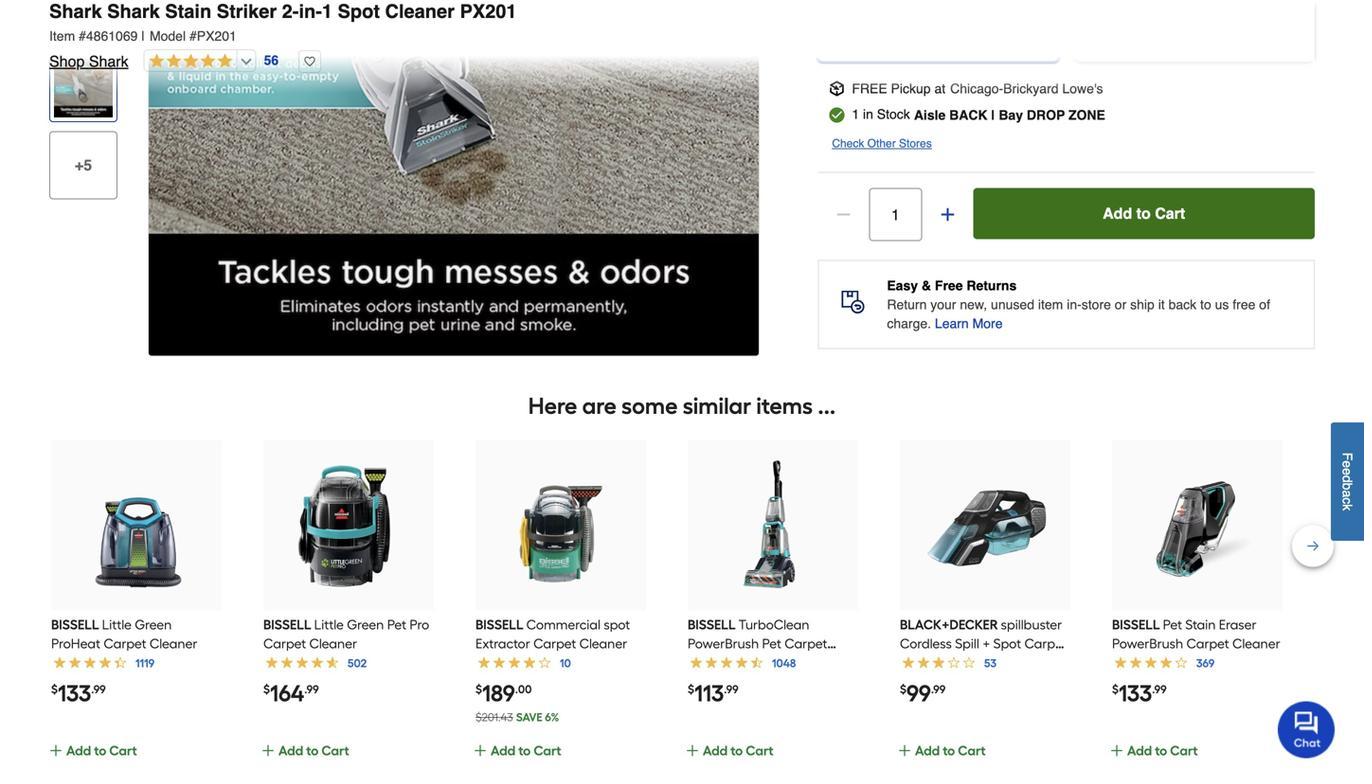 Task type: vqa. For each thing, say whether or not it's contained in the screenshot.
Popular
no



Task type: describe. For each thing, give the bounding box(es) containing it.
in
[[863, 107, 873, 122]]

add to cart link inside the 189 'list item'
[[473, 740, 642, 770]]

turboclean powerbrush pet carpet cleaner
[[688, 617, 827, 671]]

your
[[931, 297, 956, 312]]

pet for 113
[[762, 636, 781, 652]]

shop shark
[[49, 53, 128, 70]]

green for 133
[[135, 617, 172, 633]]

plus image for 164
[[261, 743, 276, 758]]

4.9 stars image
[[145, 53, 233, 71]]

add to cart button
[[973, 188, 1315, 239]]

add to cart link for 113
[[685, 740, 855, 770]]

6 $ from the left
[[1112, 683, 1119, 696]]

spot inside shark shark stain striker 2-in-1 spot cleaner px201 item # 4861069 | model # px201
[[338, 0, 380, 22]]

check other stores button
[[832, 134, 932, 153]]

.00
[[515, 683, 532, 696]]

zone
[[1069, 108, 1106, 123]]

stock
[[877, 107, 910, 122]]

title image
[[54, 0, 113, 40]]

cart for turboclean powerbrush pet carpet cleaner
[[746, 743, 774, 759]]

add to cart for commercial spot extractor carpet cleaner
[[491, 743, 561, 759]]

56
[[264, 53, 279, 68]]

powerbrush inside turboclean powerbrush pet carpet cleaner
[[688, 636, 759, 652]]

here
[[528, 392, 577, 420]]

f e e d b a c k
[[1340, 453, 1355, 511]]

spillbuster
[[1001, 617, 1062, 633]]

add to cart for spillbuster cordless spill + spot carpet cleaner
[[915, 743, 986, 759]]

item number 4 8 6 1 0 6 9 and model number p x 2 0 1 element
[[49, 27, 1315, 45]]

little for 133
[[102, 617, 132, 633]]

carpet inside commercial spot extractor carpet cleaner
[[534, 636, 576, 652]]

free pickup at chicago-brickyard lowe's
[[852, 81, 1103, 96]]

charge.
[[887, 316, 931, 331]]

back
[[949, 108, 988, 123]]

more
[[973, 316, 1003, 331]]

stain inside shark shark stain striker 2-in-1 spot cleaner px201 item # 4861069 | model # px201
[[165, 0, 211, 22]]

free
[[1233, 297, 1256, 312]]

pet inside pet stain eraser powerbrush carpet cleaner
[[1163, 617, 1182, 633]]

2 $ 133 .99 from the left
[[1112, 680, 1167, 707]]

plus image inside the 189 'list item'
[[473, 743, 488, 758]]

cleaner inside little green proheat carpet cleaner
[[150, 636, 197, 652]]

plus image for spillbuster cordless spill + spot carpet cleaner
[[897, 743, 912, 758]]

carpet inside spillbuster cordless spill + spot carpet cleaner
[[1025, 636, 1067, 652]]

add to cart for little green proheat carpet cleaner
[[66, 743, 137, 759]]

add for turboclean powerbrush pet carpet cleaner
[[703, 743, 728, 759]]

2 e from the top
[[1340, 468, 1355, 475]]

cart for commercial spot extractor carpet cleaner
[[534, 743, 561, 759]]

or
[[1115, 297, 1127, 312]]

Stepper number input field with increment and decrement buttons number field
[[869, 188, 922, 241]]

of
[[1259, 297, 1271, 312]]

| inside shark shark stain striker 2-in-1 spot cleaner px201 item # 4861069 | model # px201
[[141, 28, 145, 44]]

$ for little green pet pro carpet cleaner
[[263, 683, 270, 696]]

extractor
[[476, 636, 530, 652]]

green for 164
[[347, 617, 384, 633]]

cordless
[[900, 636, 952, 652]]

new,
[[960, 297, 987, 312]]

minus image
[[834, 205, 853, 224]]

save
[[516, 711, 542, 724]]

some
[[622, 392, 678, 420]]

add to cart for turboclean powerbrush pet carpet cleaner
[[703, 743, 774, 759]]

spot
[[604, 617, 630, 633]]

189 list item
[[473, 440, 646, 770]]

.99 for little green proheat carpet cleaner
[[91, 683, 106, 696]]

us
[[1215, 297, 1229, 312]]

+5
[[75, 156, 92, 174]]

99
[[907, 680, 931, 707]]

1 133 list item from the left
[[48, 440, 222, 770]]

to for little green pet pro carpet cleaner
[[306, 743, 319, 759]]

commercial
[[526, 617, 601, 633]]

arrow left image
[[179, 39, 202, 62]]

return
[[887, 297, 927, 312]]

bissell commercial spot extractor carpet cleaner image
[[493, 457, 629, 594]]

bissell for 133
[[51, 617, 99, 633]]

spill
[[955, 636, 980, 652]]

c
[[1340, 497, 1355, 504]]

113 list item
[[685, 440, 858, 770]]

pet for 164
[[387, 617, 406, 633]]

1 in stock aisle back | bay drop zone
[[852, 107, 1106, 123]]

$ 113 .99
[[688, 680, 739, 707]]

add inside button
[[1103, 205, 1132, 222]]

at
[[935, 81, 946, 96]]

add to cart for little green pet pro carpet cleaner
[[279, 743, 349, 759]]

back
[[1169, 297, 1197, 312]]

carpet inside pet stain eraser powerbrush carpet cleaner
[[1187, 636, 1229, 652]]

add to cart for pet stain eraser powerbrush carpet cleaner
[[1127, 743, 1198, 759]]

f
[[1340, 453, 1355, 461]]

cleaner inside little green pet pro carpet cleaner
[[309, 636, 357, 652]]

5 .99 from the left
[[1152, 683, 1167, 696]]

stain inside pet stain eraser powerbrush carpet cleaner
[[1186, 617, 1216, 633]]

spillbuster cordless spill + spot carpet cleaner
[[900, 617, 1067, 671]]

ship
[[1130, 297, 1155, 312]]

$201.43
[[476, 711, 513, 724]]

cart for little green pet pro carpet cleaner
[[321, 743, 349, 759]]

189
[[482, 680, 515, 707]]

k
[[1340, 504, 1355, 511]]

to inside button
[[1137, 205, 1151, 222]]

to for pet stain eraser powerbrush carpet cleaner
[[1155, 743, 1167, 759]]

cart for spillbuster cordless spill + spot carpet cleaner
[[958, 743, 986, 759]]

check
[[832, 137, 864, 150]]

cleaner inside turboclean powerbrush pet carpet cleaner
[[688, 655, 736, 671]]

4861069
[[86, 28, 138, 44]]

eraser
[[1219, 617, 1257, 633]]

shop
[[49, 53, 85, 70]]

to for spillbuster cordless spill + spot carpet cleaner
[[943, 743, 955, 759]]

.99 for little green pet pro carpet cleaner
[[304, 683, 319, 696]]

similar
[[683, 392, 751, 420]]

learn
[[935, 316, 969, 331]]

+5 button
[[49, 131, 117, 199]]

shark up the item
[[49, 0, 102, 22]]

bissell little green pet pro carpet cleaner image
[[280, 457, 417, 594]]

d
[[1340, 475, 1355, 483]]

item
[[49, 28, 75, 44]]

shark  #px201 - 4 image
[[149, 0, 759, 356]]

little for 164
[[314, 617, 344, 633]]

164
[[270, 680, 304, 707]]

plus image for 113
[[685, 743, 700, 758]]

turboclean
[[739, 617, 810, 633]]

plus image for 133
[[48, 743, 63, 758]]

learn more link
[[935, 314, 1003, 333]]

pickup image
[[829, 81, 844, 96]]

$ 189 .00
[[476, 680, 532, 707]]

here are some similar items ... heading
[[49, 387, 1315, 425]]

drop
[[1027, 108, 1065, 123]]

free
[[852, 81, 887, 96]]

brickyard
[[1004, 81, 1059, 96]]



Task type: locate. For each thing, give the bounding box(es) containing it.
$ 133 .99 down proheat
[[51, 680, 106, 707]]

cart for little green proheat carpet cleaner
[[109, 743, 137, 759]]

4 bissell from the left
[[688, 617, 736, 633]]

1 vertical spatial in-
[[1067, 297, 1082, 312]]

1 vertical spatial px201
[[197, 28, 237, 44]]

add inside the 189 'list item'
[[491, 743, 516, 759]]

pet left pro
[[387, 617, 406, 633]]

# right the item
[[79, 28, 86, 44]]

0 horizontal spatial $ 133 .99
[[51, 680, 106, 707]]

carpet down eraser
[[1187, 636, 1229, 652]]

chat invite button image
[[1278, 701, 1336, 758]]

1 133 from the left
[[58, 680, 91, 707]]

carpet
[[104, 636, 146, 652], [263, 636, 306, 652], [534, 636, 576, 652], [785, 636, 827, 652], [1025, 636, 1067, 652], [1187, 636, 1229, 652]]

plus image
[[897, 743, 912, 758], [1109, 743, 1125, 758]]

133 down pet stain eraser powerbrush carpet cleaner
[[1119, 680, 1152, 707]]

f e e d b a c k button
[[1331, 422, 1364, 541]]

2 plus image from the left
[[1109, 743, 1125, 758]]

0 horizontal spatial in-
[[299, 0, 322, 22]]

.99 inside $ 99 .99
[[931, 683, 946, 696]]

check other stores
[[832, 137, 932, 150]]

in- inside shark shark stain striker 2-in-1 spot cleaner px201 item # 4861069 | model # px201
[[299, 0, 322, 22]]

2 bissell from the left
[[263, 617, 311, 633]]

$ 99 .99
[[900, 680, 946, 707]]

to
[[1137, 205, 1151, 222], [1200, 297, 1212, 312], [94, 743, 106, 759], [306, 743, 319, 759], [518, 743, 531, 759], [731, 743, 743, 759], [943, 743, 955, 759], [1155, 743, 1167, 759]]

bissell pet stain eraser powerbrush carpet cleaner image
[[1129, 457, 1266, 594]]

1 horizontal spatial pet
[[762, 636, 781, 652]]

4 add to cart link from the left
[[685, 740, 855, 770]]

pet
[[387, 617, 406, 633], [1163, 617, 1182, 633], [762, 636, 781, 652]]

1 horizontal spatial little
[[314, 617, 344, 633]]

2 .99 from the left
[[304, 683, 319, 696]]

e up "d"
[[1340, 461, 1355, 468]]

bissell inside 164 list item
[[263, 617, 311, 633]]

cart for pet stain eraser powerbrush carpet cleaner
[[1170, 743, 1198, 759]]

5 add to cart link from the left
[[897, 740, 1067, 770]]

cleaner inside shark shark stain striker 2-in-1 spot cleaner px201 item # 4861069 | model # px201
[[385, 0, 455, 22]]

1 powerbrush from the left
[[688, 636, 759, 652]]

5 carpet from the left
[[1025, 636, 1067, 652]]

add inside 164 list item
[[279, 743, 303, 759]]

easy & free returns return your new, unused item in-store or ship it back to us free of charge.
[[887, 278, 1271, 331]]

powerbrush
[[688, 636, 759, 652], [1112, 636, 1183, 652]]

check circle filled image
[[829, 108, 844, 123]]

returns
[[967, 278, 1017, 293]]

1 horizontal spatial $ 133 .99
[[1112, 680, 1167, 707]]

1 vertical spatial stain
[[1186, 617, 1216, 633]]

1 horizontal spatial |
[[992, 108, 995, 123]]

cart inside "99" list item
[[958, 743, 986, 759]]

it
[[1158, 297, 1165, 312]]

cart
[[1155, 205, 1185, 222], [109, 743, 137, 759], [321, 743, 349, 759], [534, 743, 561, 759], [746, 743, 774, 759], [958, 743, 986, 759], [1170, 743, 1198, 759]]

chicago-
[[950, 81, 1004, 96]]

0 horizontal spatial plus image
[[897, 743, 912, 758]]

1 left in
[[852, 107, 859, 122]]

| inside 1 in stock aisle back | bay drop zone
[[992, 108, 995, 123]]

heart outline image
[[299, 50, 321, 73]]

.99 down little green pet pro carpet cleaner
[[304, 683, 319, 696]]

+
[[983, 636, 990, 652]]

little green pet pro carpet cleaner
[[263, 617, 429, 652]]

133 down proheat
[[58, 680, 91, 707]]

1 little from the left
[[102, 617, 132, 633]]

add to cart link for 133
[[48, 740, 218, 770]]

4 carpet from the left
[[785, 636, 827, 652]]

shark  #px201 - thumbnail4 image
[[54, 59, 113, 117]]

1 vertical spatial spot
[[994, 636, 1021, 652]]

# right the model
[[189, 28, 197, 44]]

bissell turboclean powerbrush pet carpet cleaner image
[[705, 457, 841, 594]]

carpet inside little green proheat carpet cleaner
[[104, 636, 146, 652]]

1 right "2-"
[[322, 0, 333, 22]]

0 horizontal spatial stain
[[165, 0, 211, 22]]

3 carpet from the left
[[534, 636, 576, 652]]

carpet down 'spillbuster'
[[1025, 636, 1067, 652]]

little
[[102, 617, 132, 633], [314, 617, 344, 633]]

plus image
[[938, 205, 957, 224], [48, 743, 63, 758], [261, 743, 276, 758], [473, 743, 488, 758], [685, 743, 700, 758]]

spot right "2-"
[[338, 0, 380, 22]]

1 e from the top
[[1340, 461, 1355, 468]]

option group
[[810, 0, 1323, 70]]

bay
[[999, 108, 1023, 123]]

&
[[922, 278, 931, 293]]

$ inside $ 99 .99
[[900, 683, 907, 696]]

2 # from the left
[[189, 28, 197, 44]]

| left bay
[[992, 108, 995, 123]]

plus image for pet stain eraser powerbrush carpet cleaner
[[1109, 743, 1125, 758]]

carpet right proheat
[[104, 636, 146, 652]]

striker
[[217, 0, 277, 22]]

stain
[[165, 0, 211, 22], [1186, 617, 1216, 633]]

$ for little green proheat carpet cleaner
[[51, 683, 58, 696]]

add
[[1103, 205, 1132, 222], [66, 743, 91, 759], [279, 743, 303, 759], [491, 743, 516, 759], [703, 743, 728, 759], [915, 743, 940, 759], [1127, 743, 1152, 759]]

$ inside $ 164 .99
[[263, 683, 270, 696]]

3 add to cart link from the left
[[473, 740, 642, 770]]

1 inside 1 in stock aisle back | bay drop zone
[[852, 107, 859, 122]]

4 $ from the left
[[688, 683, 694, 696]]

$ 164 .99
[[263, 680, 319, 707]]

add for spillbuster cordless spill + spot carpet cleaner
[[915, 743, 940, 759]]

.99 for turboclean powerbrush pet carpet cleaner
[[724, 683, 739, 696]]

0 vertical spatial spot
[[338, 0, 380, 22]]

in- inside 'easy & free returns return your new, unused item in-store or ship it back to us free of charge.'
[[1067, 297, 1082, 312]]

spot right +
[[994, 636, 1021, 652]]

carpet down the commercial
[[534, 636, 576, 652]]

99 list item
[[897, 440, 1071, 770]]

to inside 164 list item
[[306, 743, 319, 759]]

bissell inside the 189 'list item'
[[476, 617, 524, 633]]

0 horizontal spatial green
[[135, 617, 172, 633]]

2 powerbrush from the left
[[1112, 636, 1183, 652]]

.99 down "cordless"
[[931, 683, 946, 696]]

0 horizontal spatial #
[[79, 28, 86, 44]]

.99 down turboclean powerbrush pet carpet cleaner
[[724, 683, 739, 696]]

in- right item
[[1067, 297, 1082, 312]]

a
[[1340, 490, 1355, 497]]

add for pet stain eraser powerbrush carpet cleaner
[[1127, 743, 1152, 759]]

164 list item
[[261, 440, 434, 770]]

2 little from the left
[[314, 617, 344, 633]]

$201.43 save 6%
[[476, 711, 559, 724]]

stain left eraser
[[1186, 617, 1216, 633]]

little inside little green proheat carpet cleaner
[[102, 617, 132, 633]]

add to cart inside the 189 'list item'
[[491, 743, 561, 759]]

$ for turboclean powerbrush pet carpet cleaner
[[688, 683, 694, 696]]

bissell little green proheat carpet cleaner image
[[68, 457, 205, 594]]

0 vertical spatial stain
[[165, 0, 211, 22]]

to for little green proheat carpet cleaner
[[94, 743, 106, 759]]

1 inside shark shark stain striker 2-in-1 spot cleaner px201 item # 4861069 | model # px201
[[322, 0, 333, 22]]

1 vertical spatial 1
[[852, 107, 859, 122]]

model
[[150, 28, 186, 44]]

spot inside spillbuster cordless spill + spot carpet cleaner
[[994, 636, 1021, 652]]

carpet inside turboclean powerbrush pet carpet cleaner
[[785, 636, 827, 652]]

0 horizontal spatial 133
[[58, 680, 91, 707]]

.99 inside $ 113 .99
[[724, 683, 739, 696]]

0 vertical spatial |
[[141, 28, 145, 44]]

aisle
[[914, 108, 946, 123]]

0 vertical spatial 1
[[322, 0, 333, 22]]

free
[[935, 278, 963, 293]]

| left the model
[[141, 28, 145, 44]]

carpet inside little green pet pro carpet cleaner
[[263, 636, 306, 652]]

pro
[[410, 617, 429, 633]]

133 list item
[[48, 440, 222, 770], [1109, 440, 1283, 770]]

carpet up 164
[[263, 636, 306, 652]]

cleaner inside commercial spot extractor carpet cleaner
[[579, 636, 627, 652]]

little green proheat carpet cleaner
[[51, 617, 197, 652]]

cart inside button
[[1155, 205, 1185, 222]]

3 bissell from the left
[[476, 617, 524, 633]]

1 horizontal spatial 1
[[852, 107, 859, 122]]

add to cart link inside 164 list item
[[261, 740, 430, 770]]

1
[[322, 0, 333, 22], [852, 107, 859, 122]]

pickup
[[891, 81, 931, 96]]

3 .99 from the left
[[724, 683, 739, 696]]

to for turboclean powerbrush pet carpet cleaner
[[731, 743, 743, 759]]

green inside little green proheat carpet cleaner
[[135, 617, 172, 633]]

1 carpet from the left
[[104, 636, 146, 652]]

shark up 4861069
[[107, 0, 160, 22]]

0 horizontal spatial powerbrush
[[688, 636, 759, 652]]

1 vertical spatial |
[[992, 108, 995, 123]]

stain up the model
[[165, 0, 211, 22]]

$ inside $ 189 .00
[[476, 683, 482, 696]]

items
[[756, 392, 813, 420]]

.99 for spillbuster cordless spill + spot carpet cleaner
[[931, 683, 946, 696]]

add to cart link inside 113 list item
[[685, 740, 855, 770]]

0 horizontal spatial 1
[[322, 0, 333, 22]]

4 .99 from the left
[[931, 683, 946, 696]]

black+decker spillbuster cordless spill + spot carpet cleaner image
[[917, 457, 1054, 594]]

shark shark stain striker 2-in-1 spot cleaner px201 item # 4861069 | model # px201
[[49, 0, 517, 44]]

2 133 from the left
[[1119, 680, 1152, 707]]

pet down the turboclean
[[762, 636, 781, 652]]

2 $ from the left
[[263, 683, 270, 696]]

pet left eraser
[[1163, 617, 1182, 633]]

shark down 4861069
[[89, 53, 128, 70]]

easy
[[887, 278, 918, 293]]

add to cart link inside "99" list item
[[897, 740, 1067, 770]]

plus image inside 133 list item
[[1109, 743, 1125, 758]]

6%
[[545, 711, 559, 724]]

cleaner inside pet stain eraser powerbrush carpet cleaner
[[1233, 636, 1281, 652]]

add to cart link
[[48, 740, 218, 770], [261, 740, 430, 770], [473, 740, 642, 770], [685, 740, 855, 770], [897, 740, 1067, 770], [1109, 740, 1279, 770]]

2 133 list item from the left
[[1109, 440, 1283, 770]]

add inside "99" list item
[[915, 743, 940, 759]]

0 vertical spatial in-
[[299, 0, 322, 22]]

bissell for 113
[[688, 617, 736, 633]]

1 horizontal spatial 133 list item
[[1109, 440, 1283, 770]]

e up b
[[1340, 468, 1355, 475]]

$ inside $ 113 .99
[[688, 683, 694, 696]]

px201
[[460, 0, 517, 22], [197, 28, 237, 44]]

2 add to cart link from the left
[[261, 740, 430, 770]]

3 $ from the left
[[476, 683, 482, 696]]

cart inside the 189 'list item'
[[534, 743, 561, 759]]

unused
[[991, 297, 1035, 312]]

1 horizontal spatial px201
[[460, 0, 517, 22]]

1 green from the left
[[135, 617, 172, 633]]

...
[[818, 392, 836, 420]]

add for commercial spot extractor carpet cleaner
[[491, 743, 516, 759]]

in- up heart outline image
[[299, 0, 322, 22]]

1 horizontal spatial powerbrush
[[1112, 636, 1183, 652]]

to inside the 189 'list item'
[[518, 743, 531, 759]]

shark for shop
[[89, 53, 128, 70]]

pet inside turboclean powerbrush pet carpet cleaner
[[762, 636, 781, 652]]

1 # from the left
[[79, 28, 86, 44]]

green
[[135, 617, 172, 633], [347, 617, 384, 633]]

1 horizontal spatial green
[[347, 617, 384, 633]]

commercial spot extractor carpet cleaner
[[476, 617, 630, 652]]

1 horizontal spatial #
[[189, 28, 197, 44]]

are
[[582, 392, 617, 420]]

2 carpet from the left
[[263, 636, 306, 652]]

0 horizontal spatial spot
[[338, 0, 380, 22]]

cleaner
[[385, 0, 455, 22], [150, 636, 197, 652], [309, 636, 357, 652], [579, 636, 627, 652], [1233, 636, 1281, 652], [688, 655, 736, 671], [900, 655, 948, 671]]

bissell inside 113 list item
[[688, 617, 736, 633]]

1 $ 133 .99 from the left
[[51, 680, 106, 707]]

1 add to cart link from the left
[[48, 740, 218, 770]]

1 horizontal spatial spot
[[994, 636, 1021, 652]]

cart inside 164 list item
[[321, 743, 349, 759]]

to inside 113 list item
[[731, 743, 743, 759]]

1 horizontal spatial 133
[[1119, 680, 1152, 707]]

6 add to cart link from the left
[[1109, 740, 1279, 770]]

lowe's
[[1062, 81, 1103, 96]]

shark
[[49, 0, 102, 22], [107, 0, 160, 22], [89, 53, 128, 70]]

113
[[694, 680, 724, 707]]

.99
[[91, 683, 106, 696], [304, 683, 319, 696], [724, 683, 739, 696], [931, 683, 946, 696], [1152, 683, 1167, 696]]

to inside 'easy & free returns return your new, unused item in-store or ship it back to us free of charge.'
[[1200, 297, 1212, 312]]

item
[[1038, 297, 1063, 312]]

5 bissell from the left
[[1112, 617, 1160, 633]]

pet inside little green pet pro carpet cleaner
[[387, 617, 406, 633]]

0 horizontal spatial little
[[102, 617, 132, 633]]

0 horizontal spatial 133 list item
[[48, 440, 222, 770]]

here are some similar items ...
[[528, 392, 836, 420]]

.99 inside $ 164 .99
[[304, 683, 319, 696]]

1 horizontal spatial in-
[[1067, 297, 1082, 312]]

powerbrush inside pet stain eraser powerbrush carpet cleaner
[[1112, 636, 1183, 652]]

1 horizontal spatial plus image
[[1109, 743, 1125, 758]]

carpet down the turboclean
[[785, 636, 827, 652]]

add inside 113 list item
[[703, 743, 728, 759]]

learn more
[[935, 316, 1003, 331]]

green inside little green pet pro carpet cleaner
[[347, 617, 384, 633]]

5 $ from the left
[[900, 683, 907, 696]]

add to cart inside 164 list item
[[279, 743, 349, 759]]

arrow right image
[[706, 39, 729, 62]]

add to cart
[[1103, 205, 1185, 222], [66, 743, 137, 759], [279, 743, 349, 759], [491, 743, 561, 759], [703, 743, 774, 759], [915, 743, 986, 759], [1127, 743, 1198, 759]]

2 green from the left
[[347, 617, 384, 633]]

1 plus image from the left
[[897, 743, 912, 758]]

.99 down proheat
[[91, 683, 106, 696]]

2-
[[282, 0, 299, 22]]

little inside little green pet pro carpet cleaner
[[314, 617, 344, 633]]

add for little green pet pro carpet cleaner
[[279, 743, 303, 759]]

b
[[1340, 483, 1355, 490]]

1 horizontal spatial stain
[[1186, 617, 1216, 633]]

0 horizontal spatial pet
[[387, 617, 406, 633]]

add to cart inside "99" list item
[[915, 743, 986, 759]]

0 vertical spatial px201
[[460, 0, 517, 22]]

pet stain eraser powerbrush carpet cleaner
[[1112, 617, 1281, 652]]

other
[[868, 137, 896, 150]]

0 horizontal spatial |
[[141, 28, 145, 44]]

cart inside 113 list item
[[746, 743, 774, 759]]

add to cart inside button
[[1103, 205, 1185, 222]]

to inside "99" list item
[[943, 743, 955, 759]]

add to cart link for 164
[[261, 740, 430, 770]]

cleaner inside spillbuster cordless spill + spot carpet cleaner
[[900, 655, 948, 671]]

add to cart inside 113 list item
[[703, 743, 774, 759]]

$ 133 .99 down pet stain eraser powerbrush carpet cleaner
[[1112, 680, 1167, 707]]

black+decker
[[900, 617, 998, 633]]

$ for spillbuster cordless spill + spot carpet cleaner
[[900, 683, 907, 696]]

shark for shark
[[107, 0, 160, 22]]

1 bissell from the left
[[51, 617, 99, 633]]

2 horizontal spatial pet
[[1163, 617, 1182, 633]]

add to cart link for 99
[[897, 740, 1067, 770]]

1 .99 from the left
[[91, 683, 106, 696]]

6 carpet from the left
[[1187, 636, 1229, 652]]

0 horizontal spatial px201
[[197, 28, 237, 44]]

1 $ from the left
[[51, 683, 58, 696]]

.99 down pet stain eraser powerbrush carpet cleaner
[[1152, 683, 1167, 696]]

plus image inside "99" list item
[[897, 743, 912, 758]]

133
[[58, 680, 91, 707], [1119, 680, 1152, 707]]

store
[[1082, 297, 1111, 312]]

to for commercial spot extractor carpet cleaner
[[518, 743, 531, 759]]

stores
[[899, 137, 932, 150]]

bissell for 164
[[263, 617, 311, 633]]

proheat
[[51, 636, 100, 652]]

add for little green proheat carpet cleaner
[[66, 743, 91, 759]]

#
[[79, 28, 86, 44], [189, 28, 197, 44]]



